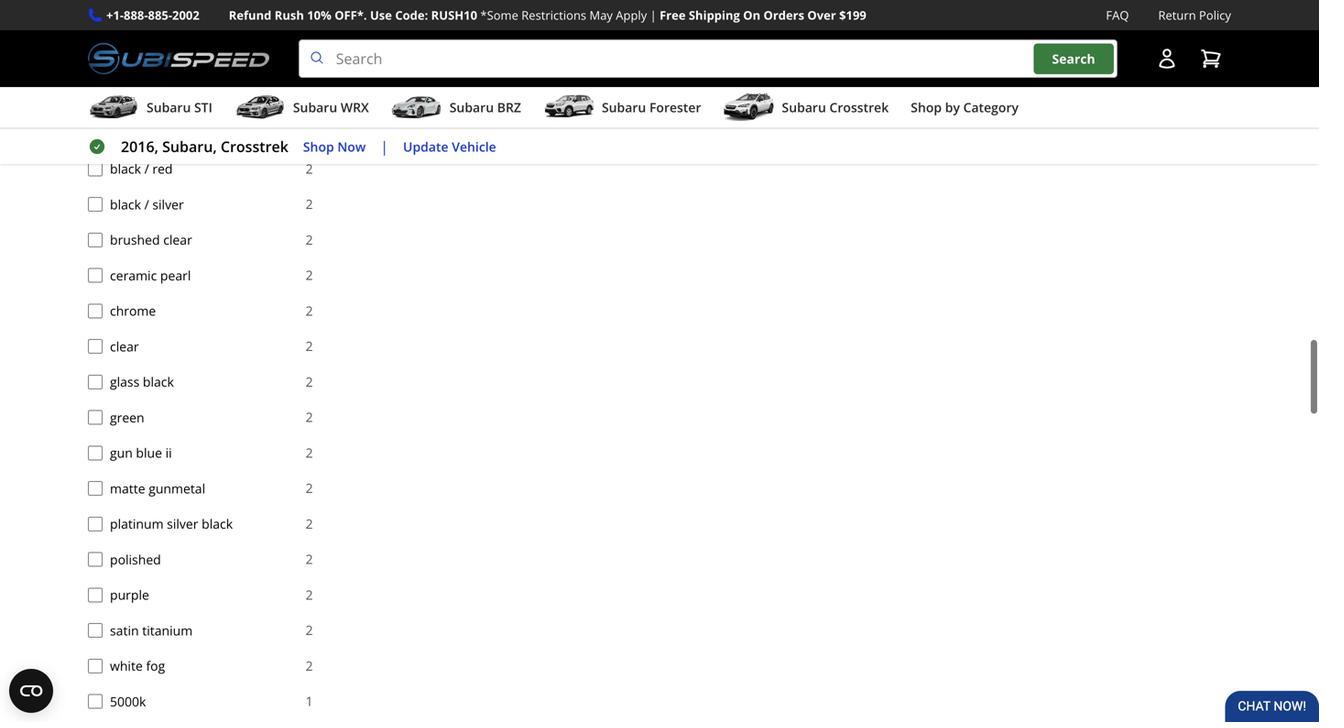 Task type: vqa. For each thing, say whether or not it's contained in the screenshot.


Task type: describe. For each thing, give the bounding box(es) containing it.
restrictions
[[522, 7, 587, 23]]

gun blue ii
[[110, 444, 172, 462]]

gun for gun blue ii
[[110, 444, 133, 462]]

satin titanium
[[110, 622, 193, 639]]

brushed
[[110, 231, 160, 248]]

gunmetal
[[149, 480, 205, 497]]

pearl
[[160, 267, 191, 284]]

rush10
[[431, 7, 478, 23]]

2016, subaru, crosstrek
[[121, 137, 289, 156]]

gun blue
[[110, 53, 162, 71]]

3 for hyper silver
[[306, 89, 313, 106]]

purple button
[[88, 588, 103, 602]]

1 horizontal spatial |
[[650, 7, 657, 23]]

flat
[[110, 18, 129, 35]]

black / red button
[[88, 162, 103, 176]]

button image
[[1157, 48, 1179, 70]]

matte
[[110, 480, 145, 497]]

*some
[[481, 7, 519, 23]]

2 for polished
[[306, 551, 313, 568]]

2 for satin titanium
[[306, 622, 313, 639]]

5000k
[[110, 693, 146, 710]]

a subaru wrx thumbnail image image
[[235, 94, 286, 121]]

shop now link
[[303, 136, 366, 157]]

shop for shop by category
[[911, 99, 942, 116]]

subaru wrx button
[[235, 91, 369, 128]]

ceramic pearl button
[[88, 268, 103, 283]]

2 for white fog
[[306, 657, 313, 675]]

sti
[[194, 99, 213, 116]]

shipping
[[689, 7, 741, 23]]

black / silver button
[[88, 197, 103, 212]]

a subaru sti thumbnail image image
[[88, 94, 139, 121]]

grey
[[147, 124, 173, 142]]

subaru for subaru forester
[[602, 99, 647, 116]]

black / silver
[[110, 195, 184, 213]]

gun blue ii button
[[88, 446, 103, 460]]

subaru wrx
[[293, 99, 369, 116]]

2 for matte gunmetal
[[306, 480, 313, 497]]

noble
[[110, 124, 144, 142]]

faq
[[1107, 7, 1130, 23]]

white fog button
[[88, 659, 103, 673]]

888-
[[124, 7, 148, 23]]

1 vertical spatial silver
[[152, 195, 184, 213]]

orders
[[764, 7, 805, 23]]

green button
[[88, 410, 103, 425]]

by
[[946, 99, 961, 116]]

2 for glass black
[[306, 373, 313, 390]]

search input field
[[299, 40, 1118, 78]]

shop by category
[[911, 99, 1019, 116]]

fog
[[146, 657, 165, 675]]

apply
[[616, 7, 647, 23]]

ceramic
[[110, 267, 157, 284]]

noble grey button
[[88, 126, 103, 141]]

chrome button
[[88, 304, 103, 318]]

glass
[[110, 373, 140, 390]]

3 for flat black
[[306, 18, 313, 35]]

subaru for subaru crosstrek
[[782, 99, 827, 116]]

use
[[370, 7, 392, 23]]

+1-
[[106, 7, 124, 23]]

matte gunmetal button
[[88, 481, 103, 496]]

on
[[744, 7, 761, 23]]

flat black button
[[88, 19, 103, 34]]

over
[[808, 7, 837, 23]]

search button
[[1034, 43, 1114, 74]]

brz
[[497, 99, 522, 116]]

subaru forester button
[[544, 91, 702, 128]]

platinum silver black
[[110, 515, 233, 533]]

hyper
[[110, 89, 145, 106]]

faq link
[[1107, 5, 1130, 25]]

platinum silver black button
[[88, 517, 103, 531]]

1 vertical spatial clear
[[110, 338, 139, 355]]

+1-888-885-2002 link
[[106, 5, 200, 25]]

off*.
[[335, 7, 367, 23]]

forester
[[650, 99, 702, 116]]

ceramic pearl
[[110, 267, 191, 284]]

refund
[[229, 7, 272, 23]]

white fog
[[110, 657, 165, 675]]

may
[[590, 7, 613, 23]]

blue for gun blue ii
[[136, 444, 162, 462]]

0 horizontal spatial crosstrek
[[221, 137, 289, 156]]

blue for gun blue
[[136, 53, 162, 71]]

3 for gun blue
[[306, 53, 313, 71]]

subispeed logo image
[[88, 40, 269, 78]]

update vehicle
[[403, 138, 497, 155]]

brushed clear button
[[88, 233, 103, 247]]

subaru brz
[[450, 99, 522, 116]]

silver for hyper
[[148, 89, 179, 106]]

shop by category button
[[911, 91, 1019, 128]]

white
[[110, 657, 143, 675]]

subaru sti
[[147, 99, 213, 116]]

+1-888-885-2002
[[106, 7, 200, 23]]

satin
[[110, 622, 139, 639]]

glass black
[[110, 373, 174, 390]]

return policy
[[1159, 7, 1232, 23]]

silver for platinum
[[167, 515, 198, 533]]



Task type: locate. For each thing, give the bounding box(es) containing it.
1 horizontal spatial clear
[[163, 231, 192, 248]]

polished
[[110, 551, 161, 568]]

clear
[[163, 231, 192, 248], [110, 338, 139, 355]]

3 down subaru wrx
[[306, 124, 313, 142]]

clear button
[[88, 339, 103, 354]]

5 2 from the top
[[306, 302, 313, 319]]

blue left the ii
[[136, 444, 162, 462]]

subaru brz button
[[391, 91, 522, 128]]

refund rush 10% off*. use code: rush10 *some restrictions may apply | free shipping on orders over $199
[[229, 7, 867, 23]]

subaru
[[147, 99, 191, 116], [293, 99, 338, 116], [450, 99, 494, 116], [602, 99, 647, 116], [782, 99, 827, 116]]

1 2 from the top
[[306, 160, 313, 177]]

|
[[650, 7, 657, 23], [381, 137, 389, 156]]

blue up hyper silver at top left
[[136, 53, 162, 71]]

satin titanium button
[[88, 623, 103, 638]]

platinum
[[110, 515, 164, 533]]

2 for gun blue ii
[[306, 444, 313, 461]]

flat black
[[110, 18, 164, 35]]

7 2 from the top
[[306, 373, 313, 390]]

gun right 'gun blue ii' button
[[110, 444, 133, 462]]

subaru for subaru wrx
[[293, 99, 338, 116]]

code:
[[395, 7, 428, 23]]

silver up "grey" on the top of page
[[148, 89, 179, 106]]

1 vertical spatial shop
[[303, 138, 334, 155]]

shop for shop now
[[303, 138, 334, 155]]

0 vertical spatial clear
[[163, 231, 192, 248]]

2 for brushed clear
[[306, 231, 313, 248]]

$199
[[840, 7, 867, 23]]

subaru for subaru sti
[[147, 99, 191, 116]]

3 subaru from the left
[[450, 99, 494, 116]]

3 3 from the top
[[306, 89, 313, 106]]

2 gun from the top
[[110, 444, 133, 462]]

1 vertical spatial gun
[[110, 444, 133, 462]]

matte gunmetal
[[110, 480, 205, 497]]

2 2 from the top
[[306, 195, 313, 213]]

a subaru crosstrek thumbnail image image
[[724, 94, 775, 121]]

0 vertical spatial crosstrek
[[830, 99, 889, 116]]

a subaru brz thumbnail image image
[[391, 94, 442, 121]]

10 2 from the top
[[306, 480, 313, 497]]

wrx
[[341, 99, 369, 116]]

free
[[660, 7, 686, 23]]

polished button
[[88, 552, 103, 567]]

subaru crosstrek button
[[724, 91, 889, 128]]

clear right clear button
[[110, 338, 139, 355]]

1
[[306, 693, 313, 710]]

search
[[1053, 50, 1096, 67]]

chrome
[[110, 302, 156, 319]]

0 vertical spatial silver
[[148, 89, 179, 106]]

11 2 from the top
[[306, 515, 313, 532]]

0 horizontal spatial |
[[381, 137, 389, 156]]

13 2 from the top
[[306, 586, 313, 603]]

hyper silver button
[[88, 91, 103, 105]]

vehicle
[[452, 138, 497, 155]]

14 2 from the top
[[306, 622, 313, 639]]

4 3 from the top
[[306, 124, 313, 142]]

5000k button
[[88, 694, 103, 709]]

/ for red
[[144, 160, 149, 177]]

2 vertical spatial silver
[[167, 515, 198, 533]]

2 for black / red
[[306, 160, 313, 177]]

subaru,
[[162, 137, 217, 156]]

1 horizontal spatial shop
[[911, 99, 942, 116]]

subaru crosstrek
[[782, 99, 889, 116]]

3
[[306, 18, 313, 35], [306, 53, 313, 71], [306, 89, 313, 106], [306, 124, 313, 142]]

2 for green
[[306, 408, 313, 426]]

rush
[[275, 7, 304, 23]]

5 subaru from the left
[[782, 99, 827, 116]]

1 gun from the top
[[110, 53, 133, 71]]

3 left wrx
[[306, 89, 313, 106]]

/ up the brushed clear
[[144, 195, 149, 213]]

1 / from the top
[[144, 160, 149, 177]]

0 vertical spatial blue
[[136, 53, 162, 71]]

/ left the "red"
[[144, 160, 149, 177]]

subaru left wrx
[[293, 99, 338, 116]]

/
[[144, 160, 149, 177], [144, 195, 149, 213]]

gun
[[110, 53, 133, 71], [110, 444, 133, 462]]

gun right gun blue button
[[110, 53, 133, 71]]

subaru sti button
[[88, 91, 213, 128]]

2 for ceramic pearl
[[306, 266, 313, 284]]

a subaru forester thumbnail image image
[[544, 94, 595, 121]]

glass black button
[[88, 375, 103, 389]]

hyper silver
[[110, 89, 179, 106]]

15 2 from the top
[[306, 657, 313, 675]]

category
[[964, 99, 1019, 116]]

return policy link
[[1159, 5, 1232, 25]]

9 2 from the top
[[306, 444, 313, 461]]

0 horizontal spatial clear
[[110, 338, 139, 355]]

0 horizontal spatial shop
[[303, 138, 334, 155]]

silver down the "red"
[[152, 195, 184, 213]]

2 for clear
[[306, 337, 313, 355]]

now
[[338, 138, 366, 155]]

6 2 from the top
[[306, 337, 313, 355]]

subaru left forester on the top
[[602, 99, 647, 116]]

/ for silver
[[144, 195, 149, 213]]

1 horizontal spatial crosstrek
[[830, 99, 889, 116]]

2
[[306, 160, 313, 177], [306, 195, 313, 213], [306, 231, 313, 248], [306, 266, 313, 284], [306, 302, 313, 319], [306, 337, 313, 355], [306, 373, 313, 390], [306, 408, 313, 426], [306, 444, 313, 461], [306, 480, 313, 497], [306, 515, 313, 532], [306, 551, 313, 568], [306, 586, 313, 603], [306, 622, 313, 639], [306, 657, 313, 675]]

2016,
[[121, 137, 159, 156]]

| left free
[[650, 7, 657, 23]]

1 vertical spatial |
[[381, 137, 389, 156]]

1 vertical spatial crosstrek
[[221, 137, 289, 156]]

885-
[[148, 7, 172, 23]]

subaru left 'brz'
[[450, 99, 494, 116]]

12 2 from the top
[[306, 551, 313, 568]]

gun blue button
[[88, 55, 103, 70]]

8 2 from the top
[[306, 408, 313, 426]]

subaru up "grey" on the top of page
[[147, 99, 191, 116]]

3 for noble grey
[[306, 124, 313, 142]]

shop left now
[[303, 138, 334, 155]]

0 vertical spatial gun
[[110, 53, 133, 71]]

1 3 from the top
[[306, 18, 313, 35]]

2 / from the top
[[144, 195, 149, 213]]

2 for platinum silver black
[[306, 515, 313, 532]]

subaru inside dropdown button
[[147, 99, 191, 116]]

2 for chrome
[[306, 302, 313, 319]]

1 vertical spatial /
[[144, 195, 149, 213]]

shop
[[911, 99, 942, 116], [303, 138, 334, 155]]

update
[[403, 138, 449, 155]]

noble grey
[[110, 124, 173, 142]]

ii
[[166, 444, 172, 462]]

update vehicle button
[[403, 136, 497, 157]]

gun for gun blue
[[110, 53, 133, 71]]

titanium
[[142, 622, 193, 639]]

clear up pearl
[[163, 231, 192, 248]]

brushed clear
[[110, 231, 192, 248]]

purple
[[110, 586, 149, 604]]

shop left by
[[911, 99, 942, 116]]

1 blue from the top
[[136, 53, 162, 71]]

2 for black / silver
[[306, 195, 313, 213]]

1 subaru from the left
[[147, 99, 191, 116]]

2 subaru from the left
[[293, 99, 338, 116]]

3 2 from the top
[[306, 231, 313, 248]]

2002
[[172, 7, 200, 23]]

return
[[1159, 7, 1197, 23]]

crosstrek inside dropdown button
[[830, 99, 889, 116]]

black
[[133, 18, 164, 35], [110, 160, 141, 177], [110, 195, 141, 213], [143, 373, 174, 390], [202, 515, 233, 533]]

| right now
[[381, 137, 389, 156]]

shop inside dropdown button
[[911, 99, 942, 116]]

red
[[152, 160, 173, 177]]

4 2 from the top
[[306, 266, 313, 284]]

3 up subaru wrx dropdown button
[[306, 53, 313, 71]]

subaru for subaru brz
[[450, 99, 494, 116]]

1 vertical spatial blue
[[136, 444, 162, 462]]

0 vertical spatial shop
[[911, 99, 942, 116]]

open widget image
[[9, 669, 53, 713]]

crosstrek
[[830, 99, 889, 116], [221, 137, 289, 156]]

green
[[110, 409, 144, 426]]

policy
[[1200, 7, 1232, 23]]

0 vertical spatial /
[[144, 160, 149, 177]]

subaru right a subaru crosstrek thumbnail image
[[782, 99, 827, 116]]

4 subaru from the left
[[602, 99, 647, 116]]

3 right rush
[[306, 18, 313, 35]]

2 blue from the top
[[136, 444, 162, 462]]

2 3 from the top
[[306, 53, 313, 71]]

shop now
[[303, 138, 366, 155]]

blue
[[136, 53, 162, 71], [136, 444, 162, 462]]

silver down gunmetal on the bottom left of page
[[167, 515, 198, 533]]

2 for purple
[[306, 586, 313, 603]]

black / red
[[110, 160, 173, 177]]

subaru forester
[[602, 99, 702, 116]]

10%
[[307, 7, 332, 23]]

0 vertical spatial |
[[650, 7, 657, 23]]



